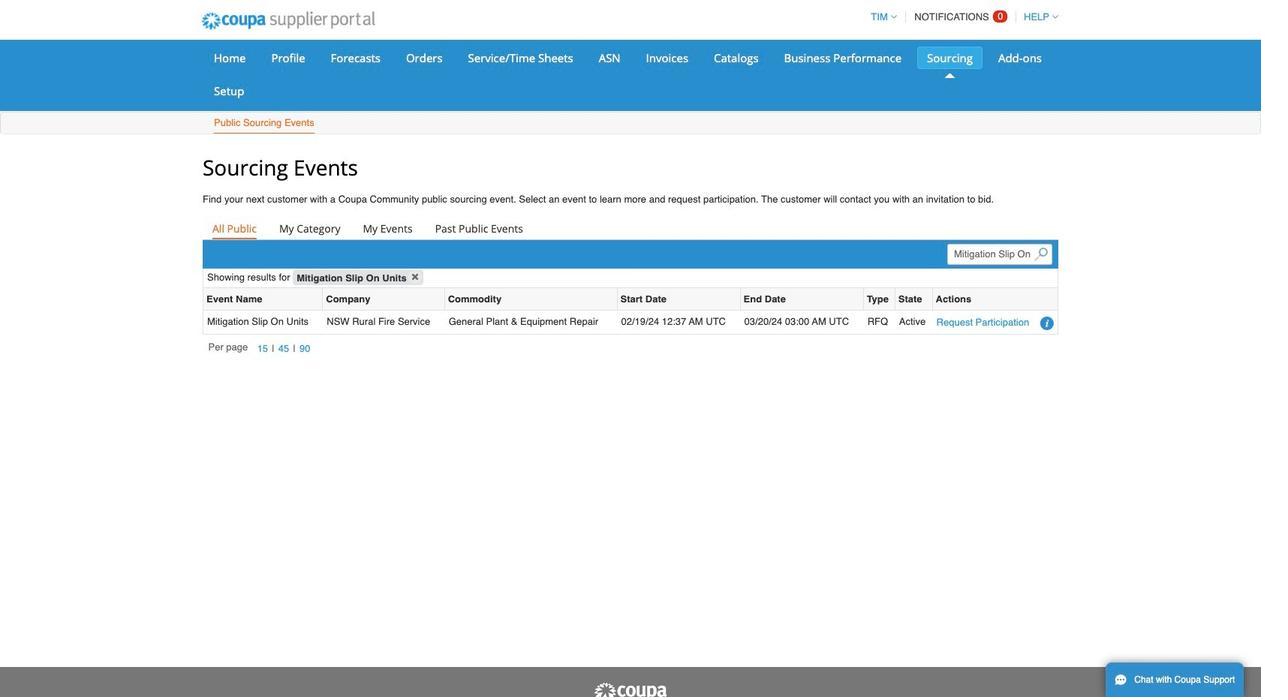 Task type: vqa. For each thing, say whether or not it's contained in the screenshot.
bottommost navigation
yes



Task type: locate. For each thing, give the bounding box(es) containing it.
1 horizontal spatial navigation
[[865, 2, 1059, 32]]

0 vertical spatial navigation
[[865, 2, 1059, 32]]

navigation
[[865, 2, 1059, 32], [208, 341, 314, 357]]

0 vertical spatial coupa supplier portal image
[[191, 2, 385, 40]]

clear filter image
[[408, 271, 422, 284]]

tab list
[[203, 219, 1059, 240]]

1 horizontal spatial coupa supplier portal image
[[593, 683, 668, 698]]

coupa supplier portal image
[[191, 2, 385, 40], [593, 683, 668, 698]]

1 vertical spatial navigation
[[208, 341, 314, 357]]



Task type: describe. For each thing, give the bounding box(es) containing it.
0 horizontal spatial coupa supplier portal image
[[191, 2, 385, 40]]

search image
[[1034, 248, 1048, 261]]

Search text field
[[948, 244, 1053, 265]]

0 horizontal spatial navigation
[[208, 341, 314, 357]]

1 vertical spatial coupa supplier portal image
[[593, 683, 668, 698]]



